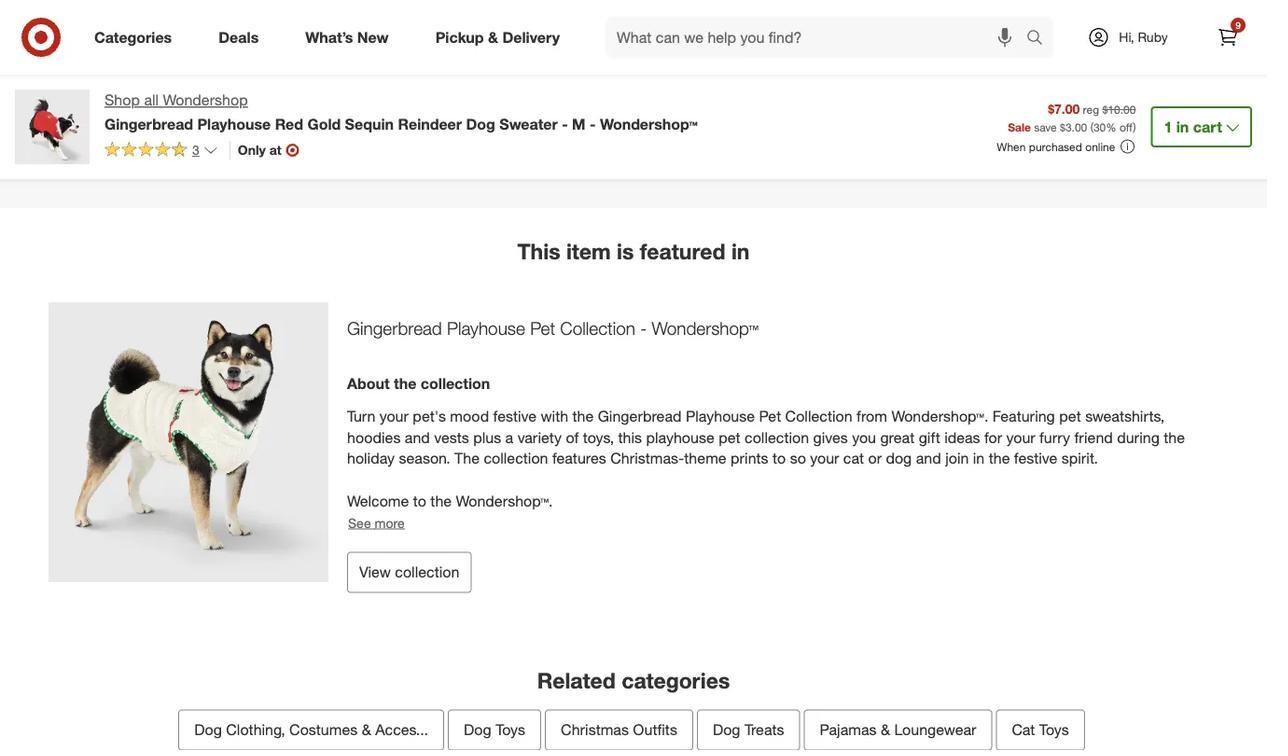 Task type: locate. For each thing, give the bounding box(es) containing it.
1 horizontal spatial pet
[[759, 407, 781, 425]]

$7.00 - $8.40 down pickup
[[412, 71, 488, 87]]

the
[[394, 374, 417, 392], [572, 407, 594, 425], [1164, 428, 1185, 446], [989, 449, 1010, 468], [430, 492, 452, 510]]

at
[[269, 142, 282, 158]]

wondershop™.
[[891, 407, 988, 425], [456, 492, 553, 510]]

1 horizontal spatial add
[[420, 126, 441, 140]]

1 horizontal spatial &
[[488, 28, 498, 46]]

playhouse up about the collection
[[447, 317, 525, 339]]

pet
[[1059, 407, 1081, 425], [719, 428, 741, 446]]

collection inside 'turn your pet's mood festive with the gingerbread playhouse pet collection from wondershop™. featuring pet sweatshirts, hoodies and vests plus a variety of toys, this playhouse pet collection gives you great gift ideas for your furry friend during the holiday season. the collection features christmas-theme prints to so your cat or dog and join in the festive spirit.'
[[785, 407, 852, 425]]

to for 2nd "add to cart" button
[[444, 126, 455, 140]]

toys for dog toys
[[496, 721, 525, 739]]

2 horizontal spatial playhouse
[[686, 407, 755, 425]]

sale right shop
[[142, 87, 168, 104]]

3 add from the left
[[1009, 126, 1031, 140]]

0 vertical spatial wondershop™.
[[891, 407, 988, 425]]

the
[[454, 449, 480, 468]]

2 toys from the left
[[1039, 721, 1069, 739]]

0 vertical spatial and
[[405, 428, 430, 446]]

collection up so
[[745, 428, 809, 446]]

2 vertical spatial your
[[810, 449, 839, 468]]

collection up gives
[[785, 407, 852, 425]]

vests
[[434, 428, 469, 446]]

2 horizontal spatial your
[[1006, 428, 1035, 446]]

dog for dog clothing, costumes & acces...
[[194, 721, 222, 739]]

add right the sequin
[[420, 126, 441, 140]]

2 horizontal spatial in
[[1176, 118, 1189, 136]]

collection down a
[[484, 449, 548, 468]]

2 vertical spatial in
[[973, 449, 985, 468]]

1 vertical spatial gingerbread
[[347, 317, 442, 339]]

gingerbread playhouse pet collection - wondershop™
[[347, 317, 759, 339]]

add
[[125, 126, 146, 140], [420, 126, 441, 140], [1009, 126, 1031, 140]]

only at
[[238, 142, 282, 158]]

toys
[[496, 721, 525, 739], [1039, 721, 1069, 739]]

- left $11.90
[[1037, 71, 1042, 87]]

- up all
[[149, 71, 154, 87]]

0 horizontal spatial $8.40
[[456, 71, 488, 87]]

1 horizontal spatial toys
[[1039, 721, 1069, 739]]

only
[[238, 142, 266, 158]]

features
[[552, 449, 606, 468]]

2 horizontal spatial gingerbread
[[598, 407, 682, 425]]

0 vertical spatial collection
[[560, 317, 635, 339]]

3 add to cart from the left
[[1009, 126, 1069, 140]]

dog left treats
[[713, 721, 740, 739]]

0 vertical spatial your
[[380, 407, 409, 425]]

9 link
[[1207, 17, 1248, 58]]

holiday
[[347, 449, 395, 468]]

$10.50
[[157, 71, 197, 87], [994, 71, 1033, 87]]

$8.40
[[456, 71, 488, 87], [751, 71, 783, 87]]

dog right acces...
[[464, 721, 491, 739]]

$
[[1060, 120, 1066, 134]]

toys left christmas on the bottom
[[496, 721, 525, 739]]

related
[[537, 668, 616, 694]]

1 horizontal spatial pet
[[1059, 407, 1081, 425]]

sale for $7.00
[[1008, 120, 1031, 134]]

pickup & delivery link
[[420, 17, 583, 58]]

0 vertical spatial wondershop™
[[600, 115, 698, 133]]

your down gives
[[810, 449, 839, 468]]

1 horizontal spatial add to cart button
[[411, 119, 488, 148]]

dog left clothing,
[[194, 721, 222, 739]]

0 horizontal spatial $10.50
[[157, 71, 197, 87]]

0 vertical spatial pet
[[530, 317, 555, 339]]

add to cart button for $9.10 - $10.50 sale
[[116, 119, 193, 148]]

in right 1
[[1176, 118, 1189, 136]]

join
[[945, 449, 969, 468]]

pet
[[530, 317, 555, 339], [759, 407, 781, 425]]

1 horizontal spatial in
[[973, 449, 985, 468]]

2 add to cart from the left
[[420, 126, 480, 140]]

playhouse up theme
[[686, 407, 755, 425]]

collection
[[421, 374, 490, 392], [745, 428, 809, 446], [484, 449, 548, 468], [395, 563, 459, 581]]

pet up furry
[[1059, 407, 1081, 425]]

0 horizontal spatial pet
[[719, 428, 741, 446]]

pet down "this"
[[530, 317, 555, 339]]

& for pickup
[[488, 28, 498, 46]]

and
[[405, 428, 430, 446], [916, 449, 941, 468]]

pet inside 'turn your pet's mood festive with the gingerbread playhouse pet collection from wondershop™. featuring pet sweatshirts, hoodies and vests plus a variety of toys, this playhouse pet collection gives you great gift ideas for your furry friend during the holiday season. the collection features christmas-theme prints to so your cat or dog and join in the festive spirit.'
[[759, 407, 781, 425]]

1 horizontal spatial $8.40
[[751, 71, 783, 87]]

dog
[[466, 115, 495, 133], [194, 721, 222, 739], [464, 721, 491, 739], [713, 721, 740, 739]]

1 add to cart from the left
[[125, 126, 185, 140]]

30
[[1093, 120, 1106, 134]]

1 vertical spatial pet
[[759, 407, 781, 425]]

welcome
[[347, 492, 409, 510]]

dog left sweater
[[466, 115, 495, 133]]

1 vertical spatial and
[[916, 449, 941, 468]]

toys right cat
[[1039, 721, 1069, 739]]

$10.50 up all
[[157, 71, 197, 87]]

dog clothing, costumes & acces...
[[194, 721, 428, 739]]

dog treats
[[713, 721, 784, 739]]

1 vertical spatial collection
[[785, 407, 852, 425]]

dog toys
[[464, 721, 525, 739]]

23
[[767, 8, 780, 22]]

add up 3 link
[[125, 126, 146, 140]]

2 horizontal spatial $7.00
[[1048, 100, 1080, 117]]

pajamas
[[820, 721, 877, 739]]

categories
[[94, 28, 172, 46]]

wondershop™ down featured
[[652, 317, 759, 339]]

$10.50 inside $10.50 - $11.90 sale
[[994, 71, 1033, 87]]

costumes
[[289, 721, 358, 739]]

0 vertical spatial festive
[[493, 407, 537, 425]]

1 vertical spatial festive
[[1014, 449, 1057, 468]]

or
[[868, 449, 882, 468]]

$10.50 inside $9.10 - $10.50 sale
[[157, 71, 197, 87]]

when
[[997, 140, 1026, 154]]

pet up prints
[[759, 407, 781, 425]]

gives
[[813, 428, 848, 446]]

your
[[380, 407, 409, 425], [1006, 428, 1035, 446], [810, 449, 839, 468]]

- right m
[[590, 115, 596, 133]]

0 vertical spatial playhouse
[[197, 115, 271, 133]]

collection down item
[[560, 317, 635, 339]]

gingerbread down all
[[105, 115, 193, 133]]

image of gingerbread playhouse red gold sequin reindeer dog sweater - m - wondershop™ image
[[15, 90, 90, 164]]

hi, ruby
[[1119, 29, 1168, 45]]

0 horizontal spatial gingerbread
[[105, 115, 193, 133]]

see more
[[348, 515, 405, 531]]

to left so
[[773, 449, 786, 468]]

gingerbread up about the collection
[[347, 317, 442, 339]]

& right pajamas
[[881, 721, 890, 739]]

your down featuring in the bottom right of the page
[[1006, 428, 1035, 446]]

1 horizontal spatial and
[[916, 449, 941, 468]]

1 vertical spatial wondershop™.
[[456, 492, 553, 510]]

great
[[880, 428, 915, 446]]

to up 3 link
[[149, 126, 160, 140]]

about
[[347, 374, 390, 392]]

2 horizontal spatial add to cart button
[[1001, 119, 1078, 148]]

$8.40 down pickup
[[456, 71, 488, 87]]

sale up when
[[1008, 120, 1031, 134]]

1 toys from the left
[[496, 721, 525, 739]]

$9.10 - $10.50 sale
[[113, 71, 197, 104]]

& left acces...
[[362, 721, 371, 739]]

1 horizontal spatial wondershop™.
[[891, 407, 988, 425]]

and down gift
[[916, 449, 941, 468]]

$10.50 down search button
[[994, 71, 1033, 87]]

gift
[[919, 428, 940, 446]]

turn your pet's mood festive with the gingerbread playhouse pet collection from wondershop™. featuring pet sweatshirts, hoodies and vests plus a variety of toys, this playhouse pet collection gives you great gift ideas for your furry friend during the holiday season. the collection features christmas-theme prints to so your cat or dog and join in the festive spirit.
[[347, 407, 1185, 468]]

0 horizontal spatial festive
[[493, 407, 537, 425]]

$11.90
[[1046, 71, 1085, 87]]

& right pickup
[[488, 28, 498, 46]]

1 horizontal spatial collection
[[785, 407, 852, 425]]

0 horizontal spatial toys
[[496, 721, 525, 739]]

in right featured
[[731, 238, 750, 264]]

3 add to cart button from the left
[[1001, 119, 1078, 148]]

wondershop™. up gift
[[891, 407, 988, 425]]

in
[[1176, 118, 1189, 136], [731, 238, 750, 264], [973, 449, 985, 468]]

about the collection
[[347, 374, 490, 392]]

festive up a
[[493, 407, 537, 425]]

festive down furry
[[1014, 449, 1057, 468]]

-
[[149, 71, 154, 87], [447, 71, 452, 87], [742, 71, 747, 87], [1037, 71, 1042, 87], [562, 115, 568, 133], [590, 115, 596, 133], [640, 317, 647, 339]]

1 horizontal spatial $7.00
[[707, 71, 738, 87]]

(
[[1090, 120, 1093, 134]]

in right join
[[973, 449, 985, 468]]

0 horizontal spatial wondershop™.
[[456, 492, 553, 510]]

and up season.
[[405, 428, 430, 446]]

add to cart for $10.50 - $11.90 sale
[[1009, 126, 1069, 140]]

- inside $9.10 - $10.50 sale
[[149, 71, 154, 87]]

what's new link
[[289, 17, 412, 58]]

wondershop™
[[600, 115, 698, 133], [652, 317, 759, 339]]

1 vertical spatial in
[[731, 238, 750, 264]]

0 vertical spatial pet
[[1059, 407, 1081, 425]]

2 horizontal spatial add to cart
[[1009, 126, 1069, 140]]

1 horizontal spatial gingerbread
[[347, 317, 442, 339]]

playhouse inside 'turn your pet's mood festive with the gingerbread playhouse pet collection from wondershop™. featuring pet sweatshirts, hoodies and vests plus a variety of toys, this playhouse pet collection gives you great gift ideas for your furry friend during the holiday season. the collection features christmas-theme prints to so your cat or dog and join in the festive spirit.'
[[686, 407, 755, 425]]

sale inside $10.50 - $11.90 sale
[[1027, 87, 1052, 104]]

search
[[1018, 30, 1063, 48]]

to left sweater
[[444, 126, 455, 140]]

0 horizontal spatial add to cart
[[125, 126, 185, 140]]

during
[[1117, 428, 1160, 446]]

2 vertical spatial gingerbread
[[598, 407, 682, 425]]

0 horizontal spatial add to cart button
[[116, 119, 193, 148]]

pet's
[[413, 407, 446, 425]]

$7.00 - $8.40 down 23
[[707, 71, 783, 87]]

dog toys link
[[448, 710, 541, 751]]

pet up prints
[[719, 428, 741, 446]]

0 horizontal spatial and
[[405, 428, 430, 446]]

&
[[488, 28, 498, 46], [362, 721, 371, 739], [881, 721, 890, 739]]

0 horizontal spatial $7.00 - $8.40
[[412, 71, 488, 87]]

1 vertical spatial your
[[1006, 428, 1035, 446]]

0 horizontal spatial add
[[125, 126, 146, 140]]

2 $10.50 from the left
[[994, 71, 1033, 87]]

3 link
[[105, 141, 218, 162]]

0 horizontal spatial pet
[[530, 317, 555, 339]]

0 horizontal spatial playhouse
[[197, 115, 271, 133]]

more
[[375, 515, 405, 531]]

sale up save at right top
[[1027, 87, 1052, 104]]

dog for dog treats
[[713, 721, 740, 739]]

wondershop™ right m
[[600, 115, 698, 133]]

the right during
[[1164, 428, 1185, 446]]

your up hoodies
[[380, 407, 409, 425]]

1 horizontal spatial $7.00 - $8.40
[[707, 71, 783, 87]]

delivery
[[502, 28, 560, 46]]

this item is featured in
[[517, 238, 750, 264]]

deals link
[[203, 17, 282, 58]]

playhouse up only
[[197, 115, 271, 133]]

1 add to cart button from the left
[[116, 119, 193, 148]]

2 vertical spatial playhouse
[[686, 407, 755, 425]]

2 add to cart button from the left
[[411, 119, 488, 148]]

sale inside $9.10 - $10.50 sale
[[142, 87, 168, 104]]

save
[[1034, 120, 1057, 134]]

gingerbread up this
[[598, 407, 682, 425]]

0 vertical spatial in
[[1176, 118, 1189, 136]]

with
[[541, 407, 568, 425]]

1 vertical spatial playhouse
[[447, 317, 525, 339]]

2 horizontal spatial &
[[881, 721, 890, 739]]

1 vertical spatial pet
[[719, 428, 741, 446]]

$8.40 down 23
[[751, 71, 783, 87]]

add left save at right top
[[1009, 126, 1031, 140]]

sale inside '$7.00 reg $10.00 sale save $ 3.00 ( 30 % off )'
[[1008, 120, 1031, 134]]

pajamas & loungewear link
[[804, 710, 992, 751]]

1 horizontal spatial add to cart
[[420, 126, 480, 140]]

to left $
[[1034, 126, 1045, 140]]

1 add from the left
[[125, 126, 146, 140]]

dog for dog toys
[[464, 721, 491, 739]]

wondershop™. down the
[[456, 492, 553, 510]]

deals
[[219, 28, 259, 46]]

outfits
[[633, 721, 677, 739]]

2 horizontal spatial add
[[1009, 126, 1031, 140]]

0 horizontal spatial your
[[380, 407, 409, 425]]

$10.50 - $11.90 sale
[[994, 71, 1085, 104]]

collection up mood
[[421, 374, 490, 392]]

0 vertical spatial gingerbread
[[105, 115, 193, 133]]

playhouse inside shop all wondershop gingerbread playhouse red gold sequin reindeer dog sweater - m - wondershop™
[[197, 115, 271, 133]]

1 horizontal spatial $10.50
[[994, 71, 1033, 87]]

1 $10.50 from the left
[[157, 71, 197, 87]]

wondershop™. inside 'turn your pet's mood festive with the gingerbread playhouse pet collection from wondershop™. featuring pet sweatshirts, hoodies and vests plus a variety of toys, this playhouse pet collection gives you great gift ideas for your furry friend during the holiday season. the collection features christmas-theme prints to so your cat or dog and join in the festive spirit.'
[[891, 407, 988, 425]]

1 horizontal spatial your
[[810, 449, 839, 468]]

$10.00
[[1102, 102, 1136, 116]]

0 horizontal spatial collection
[[560, 317, 635, 339]]

add for $10.50 - $11.90 sale
[[1009, 126, 1031, 140]]



Task type: vqa. For each thing, say whether or not it's contained in the screenshot.
Hi, Bob in the right top of the page
no



Task type: describe. For each thing, give the bounding box(es) containing it.
loungewear
[[894, 721, 976, 739]]

featuring
[[993, 407, 1055, 425]]

$7.00 reg $10.00 sale save $ 3.00 ( 30 % off )
[[1008, 100, 1136, 134]]

to right welcome
[[413, 492, 426, 510]]

christmas outfits link
[[545, 710, 693, 751]]

3
[[192, 142, 199, 158]]

add to cart button for $10.50 - $11.90 sale
[[1001, 119, 1078, 148]]

toys,
[[583, 428, 614, 446]]

view
[[359, 563, 391, 581]]

$7.00 inside '$7.00 reg $10.00 sale save $ 3.00 ( 30 % off )'
[[1048, 100, 1080, 117]]

the right "about"
[[394, 374, 417, 392]]

to for "add to cart" button for $10.50 - $11.90 sale
[[1034, 126, 1045, 140]]

wondershop™ inside shop all wondershop gingerbread playhouse red gold sequin reindeer dog sweater - m - wondershop™
[[600, 115, 698, 133]]

the down for
[[989, 449, 1010, 468]]

1 in cart
[[1164, 118, 1222, 136]]

related categories
[[537, 668, 730, 694]]

pajamas & loungewear
[[820, 721, 976, 739]]

what's new
[[305, 28, 389, 46]]

to for "add to cart" button related to $9.10 - $10.50 sale
[[149, 126, 160, 140]]

christmas-
[[610, 449, 684, 468]]

off
[[1120, 120, 1133, 134]]

1 in cart for gingerbread playhouse red gold sequin reindeer dog sweater - m - wondershop™ element
[[1164, 118, 1222, 136]]

cat
[[843, 449, 864, 468]]

is
[[617, 238, 634, 264]]

2 add from the left
[[420, 126, 441, 140]]

1 vertical spatial wondershop™
[[652, 317, 759, 339]]

new
[[357, 28, 389, 46]]

sale for $9.10
[[142, 87, 168, 104]]

0 horizontal spatial &
[[362, 721, 371, 739]]

dog
[[886, 449, 912, 468]]

playhouse
[[646, 428, 714, 446]]

the up of
[[572, 407, 594, 425]]

1 horizontal spatial festive
[[1014, 449, 1057, 468]]

to inside 'turn your pet's mood festive with the gingerbread playhouse pet collection from wondershop™. featuring pet sweatshirts, hoodies and vests plus a variety of toys, this playhouse pet collection gives you great gift ideas for your furry friend during the holiday season. the collection features christmas-theme prints to so your cat or dog and join in the festive spirit.'
[[773, 449, 786, 468]]

a
[[505, 428, 513, 446]]

add to cart for $9.10 - $10.50 sale
[[125, 126, 185, 140]]

christmas outfits
[[561, 721, 677, 739]]

What can we help you find? suggestions appear below search field
[[606, 17, 1031, 58]]

sweater
[[499, 115, 558, 133]]

2 $8.40 from the left
[[751, 71, 783, 87]]

3.00
[[1066, 120, 1087, 134]]

$9.10
[[113, 71, 145, 87]]

0 horizontal spatial $7.00
[[412, 71, 444, 87]]

variety
[[518, 428, 562, 446]]

categories
[[622, 668, 730, 694]]

1 $7.00 - $8.40 from the left
[[412, 71, 488, 87]]

sale for $10.50
[[1027, 87, 1052, 104]]

cat
[[1012, 721, 1035, 739]]

sequin
[[345, 115, 394, 133]]

sweatshirts,
[[1085, 407, 1165, 425]]

dog treats link
[[697, 710, 800, 751]]

friend
[[1074, 428, 1113, 446]]

toys for cat toys
[[1039, 721, 1069, 739]]

see
[[348, 515, 371, 531]]

add for $9.10 - $10.50 sale
[[125, 126, 146, 140]]

turn
[[347, 407, 375, 425]]

acces...
[[375, 721, 428, 739]]

- inside $10.50 - $11.90 sale
[[1037, 71, 1042, 87]]

prints
[[731, 449, 768, 468]]

pickup
[[435, 28, 484, 46]]

of
[[566, 428, 579, 446]]

gingerbread inside shop all wondershop gingerbread playhouse red gold sequin reindeer dog sweater - m - wondershop™
[[105, 115, 193, 133]]

this
[[618, 428, 642, 446]]

in inside 'turn your pet's mood festive with the gingerbread playhouse pet collection from wondershop™. featuring pet sweatshirts, hoodies and vests plus a variety of toys, this playhouse pet collection gives you great gift ideas for your furry friend during the holiday season. the collection features christmas-theme prints to so your cat or dog and join in the festive spirit.'
[[973, 449, 985, 468]]

welcome to the wondershop™.
[[347, 492, 553, 510]]

christmas
[[561, 721, 629, 739]]

clothing,
[[226, 721, 285, 739]]

m
[[572, 115, 586, 133]]

from
[[857, 407, 887, 425]]

reindeer
[[398, 115, 462, 133]]

search button
[[1018, 17, 1063, 62]]

item
[[566, 238, 611, 264]]

- left m
[[562, 115, 568, 133]]

season.
[[399, 449, 450, 468]]

1 $8.40 from the left
[[456, 71, 488, 87]]

purchased
[[1029, 140, 1082, 154]]

ruby
[[1138, 29, 1168, 45]]

0 horizontal spatial in
[[731, 238, 750, 264]]

for
[[984, 428, 1002, 446]]

gold
[[307, 115, 341, 133]]

1 horizontal spatial playhouse
[[447, 317, 525, 339]]

treats
[[745, 721, 784, 739]]

- down this item is featured in
[[640, 317, 647, 339]]

dog inside shop all wondershop gingerbread playhouse red gold sequin reindeer dog sweater - m - wondershop™
[[466, 115, 495, 133]]

)
[[1133, 120, 1136, 134]]

all
[[144, 91, 159, 109]]

online
[[1085, 140, 1115, 154]]

this
[[517, 238, 560, 264]]

- down the what can we help you find? suggestions appear below search box
[[742, 71, 747, 87]]

1
[[1164, 118, 1172, 136]]

wondershop
[[163, 91, 248, 109]]

plus
[[473, 428, 501, 446]]

%
[[1106, 120, 1117, 134]]

furry
[[1040, 428, 1070, 446]]

ideas
[[944, 428, 980, 446]]

collection right view
[[395, 563, 459, 581]]

- down pickup
[[447, 71, 452, 87]]

the down season.
[[430, 492, 452, 510]]

gingerbread inside 'turn your pet's mood festive with the gingerbread playhouse pet collection from wondershop™. featuring pet sweatshirts, hoodies and vests plus a variety of toys, this playhouse pet collection gives you great gift ideas for your furry friend during the holiday season. the collection features christmas-theme prints to so your cat or dog and join in the festive spirit.'
[[598, 407, 682, 425]]

you
[[852, 428, 876, 446]]

pickup & delivery
[[435, 28, 560, 46]]

2 $7.00 - $8.40 from the left
[[707, 71, 783, 87]]

so
[[790, 449, 806, 468]]

spirit.
[[1062, 449, 1098, 468]]

& for pajamas
[[881, 721, 890, 739]]

9
[[1236, 19, 1241, 31]]

categories link
[[78, 17, 195, 58]]

theme
[[684, 449, 727, 468]]

reg
[[1083, 102, 1099, 116]]

cat toys
[[1012, 721, 1069, 739]]

what's
[[305, 28, 353, 46]]



